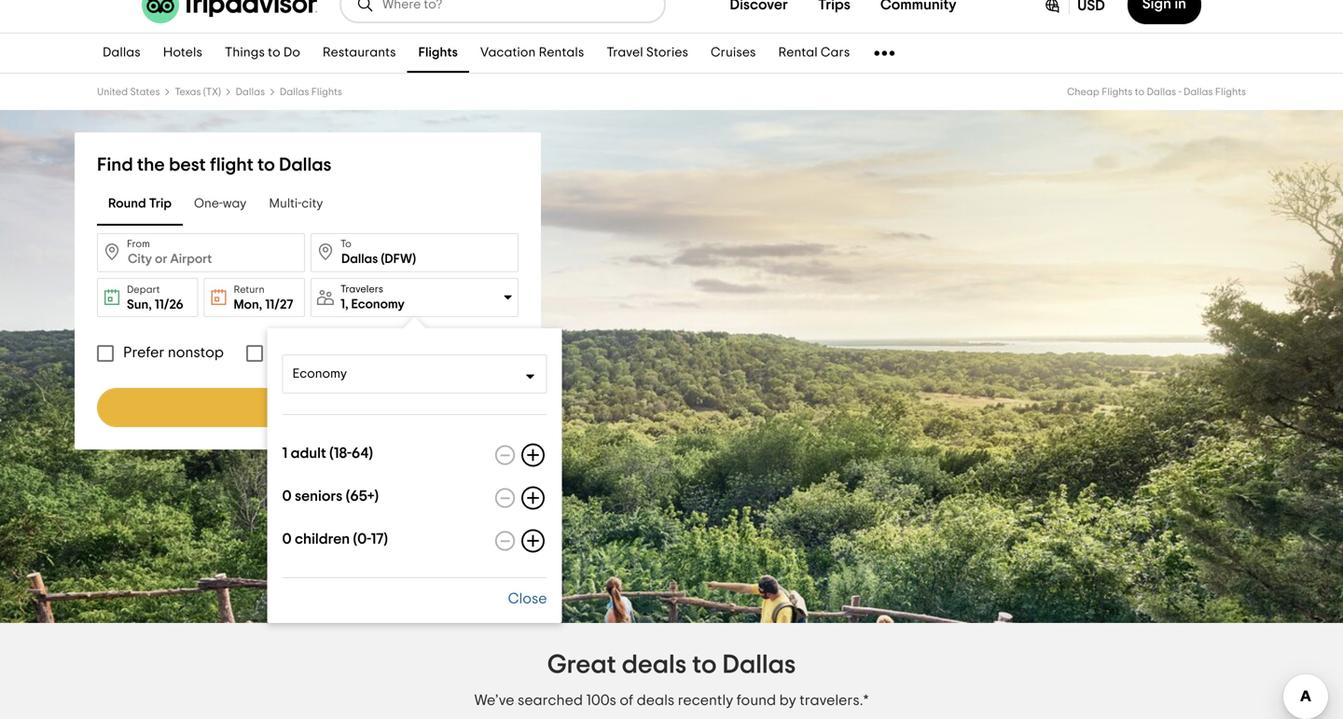 Task type: locate. For each thing, give the bounding box(es) containing it.
1 vertical spatial deals
[[637, 693, 675, 708]]

1 vertical spatial 1
[[282, 446, 288, 461]]

deals up the we've searched 100s of deals recently found by travelers.*
[[622, 652, 687, 678]]

11/26
[[155, 299, 184, 312]]

2 0 from the top
[[282, 532, 292, 547]]

find
[[97, 156, 133, 174], [271, 400, 300, 415]]

0 vertical spatial 1
[[341, 298, 345, 311]]

dallas link up united states
[[91, 34, 152, 73]]

1 down "travelers"
[[341, 298, 345, 311]]

texas
[[175, 87, 201, 97]]

return mon, 11/27
[[234, 285, 293, 312]]

1 horizontal spatial find
[[271, 400, 300, 415]]

0
[[282, 489, 292, 504], [282, 532, 292, 547]]

None search field
[[342, 0, 664, 21]]

1 vertical spatial dallas link
[[236, 87, 265, 97]]

find left the
[[97, 156, 133, 174]]

0 vertical spatial economy
[[351, 298, 405, 311]]

1 left the adult
[[282, 446, 288, 461]]

deals right 'of'
[[637, 693, 675, 708]]

1 adult (18-64)
[[282, 446, 373, 461]]

cruises
[[711, 46, 756, 59]]

1 horizontal spatial city or airport text field
[[311, 233, 519, 272]]

restaurants link
[[312, 34, 407, 73]]

dallas up city
[[279, 156, 332, 174]]

from
[[127, 239, 150, 249]]

tripadvisor image
[[142, 0, 317, 23]]

city or airport text field for from
[[97, 233, 305, 272]]

to right flight
[[258, 156, 275, 174]]

find for find flights
[[271, 400, 300, 415]]

cruises link
[[700, 34, 768, 73]]

rental
[[779, 46, 818, 59]]

vacation rentals link
[[469, 34, 596, 73]]

return
[[234, 285, 265, 295]]

to
[[268, 46, 281, 59], [1135, 87, 1145, 97], [258, 156, 275, 174], [692, 652, 717, 678]]

1 vertical spatial 0
[[282, 532, 292, 547]]

(18-
[[330, 446, 352, 461]]

dallas
[[103, 46, 141, 59], [236, 87, 265, 97], [280, 87, 309, 97], [1147, 87, 1177, 97], [1184, 87, 1214, 97], [279, 156, 332, 174], [723, 652, 796, 678]]

0 horizontal spatial dallas link
[[91, 34, 152, 73]]

dallas right -
[[1184, 87, 1214, 97]]

city or airport text field up travelers 1 , economy
[[311, 233, 519, 272]]

0 vertical spatial find
[[97, 156, 133, 174]]

united
[[97, 87, 128, 97]]

1 city or airport text field from the left
[[97, 233, 305, 272]]

2 city or airport text field from the left
[[311, 233, 519, 272]]

cars
[[821, 46, 850, 59]]

find for find the best flight to dallas
[[97, 156, 133, 174]]

airports
[[379, 345, 433, 360]]

children
[[295, 532, 350, 547]]

100s
[[586, 693, 617, 708]]

flights
[[419, 46, 458, 59], [311, 87, 342, 97], [1102, 87, 1133, 97], [1216, 87, 1247, 97]]

1 vertical spatial economy
[[293, 368, 347, 381]]

found
[[737, 693, 776, 708]]

depart sun, 11/26
[[127, 285, 184, 312]]

0 horizontal spatial economy
[[293, 368, 347, 381]]

flights right -
[[1216, 87, 1247, 97]]

0 horizontal spatial city or airport text field
[[97, 233, 305, 272]]

1 horizontal spatial dallas link
[[236, 87, 265, 97]]

travelers 1 , economy
[[341, 284, 405, 311]]

seniors
[[295, 489, 343, 504]]

economy down "travelers"
[[351, 298, 405, 311]]

best
[[169, 156, 206, 174]]

multi-
[[269, 197, 302, 210]]

1 0 from the top
[[282, 489, 292, 504]]

economy
[[351, 298, 405, 311], [293, 368, 347, 381]]

city or airport text field down one- on the left of the page
[[97, 233, 305, 272]]

united states link
[[97, 87, 160, 97]]

search image
[[356, 0, 375, 14]]

dallas link
[[91, 34, 152, 73], [236, 87, 265, 97]]

searched
[[518, 693, 583, 708]]

1 horizontal spatial economy
[[351, 298, 405, 311]]

flights down restaurants "link"
[[311, 87, 342, 97]]

1
[[341, 298, 345, 311], [282, 446, 288, 461]]

economy down include
[[293, 368, 347, 381]]

nearby
[[326, 345, 375, 360]]

dallas link right (tx)
[[236, 87, 265, 97]]

things to do
[[225, 46, 300, 59]]

flights left 'vacation'
[[419, 46, 458, 59]]

hotels
[[163, 46, 202, 59]]

depart
[[127, 285, 160, 295]]

0 left children
[[282, 532, 292, 547]]

find inside button
[[271, 400, 300, 415]]

(tx)
[[203, 87, 221, 97]]

Search search field
[[383, 0, 649, 13]]

0 left seniors
[[282, 489, 292, 504]]

deals
[[622, 652, 687, 678], [637, 693, 675, 708]]

City or Airport text field
[[97, 233, 305, 272], [311, 233, 519, 272]]

things to do link
[[214, 34, 312, 73]]

prefer nonstop
[[123, 345, 224, 360]]

dallas down "do"
[[280, 87, 309, 97]]

1 vertical spatial find
[[271, 400, 300, 415]]

flights
[[303, 400, 345, 415]]

nonstop
[[168, 345, 224, 360]]

0 vertical spatial 0
[[282, 489, 292, 504]]

1 horizontal spatial 1
[[341, 298, 345, 311]]

rental cars link
[[768, 34, 862, 73]]

rental cars
[[779, 46, 850, 59]]

recently
[[678, 693, 734, 708]]

find left the flights
[[271, 400, 300, 415]]

0 horizontal spatial find
[[97, 156, 133, 174]]



Task type: describe. For each thing, give the bounding box(es) containing it.
stories
[[647, 46, 689, 59]]

17)
[[371, 532, 388, 547]]

economy inside travelers 1 , economy
[[351, 298, 405, 311]]

to
[[341, 239, 352, 249]]

things
[[225, 46, 265, 59]]

trip
[[149, 197, 172, 210]]

prefer
[[123, 345, 165, 360]]

0 vertical spatial dallas link
[[91, 34, 152, 73]]

0 for 0 children (0-17)
[[282, 532, 292, 547]]

cheap
[[1068, 87, 1100, 97]]

11/27
[[265, 299, 293, 312]]

city or airport text field for to
[[311, 233, 519, 272]]

include nearby airports
[[272, 345, 433, 360]]

texas (tx) link
[[175, 87, 221, 97]]

find the best flight to dallas
[[97, 156, 332, 174]]

multi-city
[[269, 197, 323, 210]]

rentals
[[539, 46, 584, 59]]

0 for 0 seniors (65+)
[[282, 489, 292, 504]]

0 seniors (65+)
[[282, 489, 379, 504]]

states
[[130, 87, 160, 97]]

(0-
[[353, 532, 371, 547]]

one-way
[[194, 197, 247, 210]]

travel stories link
[[596, 34, 700, 73]]

dallas up united states
[[103, 46, 141, 59]]

(65+)
[[346, 489, 379, 504]]

texas (tx)
[[175, 87, 221, 97]]

0 horizontal spatial 1
[[282, 446, 288, 461]]

city
[[302, 197, 323, 210]]

64)
[[352, 446, 373, 461]]

do
[[284, 46, 300, 59]]

way
[[223, 197, 247, 210]]

flights right cheap
[[1102, 87, 1133, 97]]

united states
[[97, 87, 160, 97]]

we've searched 100s of deals recently found by travelers.*
[[475, 693, 869, 708]]

include
[[272, 345, 323, 360]]

we've
[[475, 693, 515, 708]]

by
[[780, 693, 797, 708]]

-
[[1179, 87, 1182, 97]]

the
[[137, 156, 165, 174]]

to up recently
[[692, 652, 717, 678]]

cheap flights to dallas - dallas flights
[[1068, 87, 1247, 97]]

dallas right (tx)
[[236, 87, 265, 97]]

great deals to dallas
[[547, 652, 796, 678]]

adult
[[291, 446, 326, 461]]

to left "do"
[[268, 46, 281, 59]]

find flights
[[271, 400, 345, 415]]

close
[[508, 592, 547, 607]]

find flights button
[[97, 388, 519, 427]]

restaurants
[[323, 46, 396, 59]]

0 children (0-17)
[[282, 532, 388, 547]]

travel
[[607, 46, 644, 59]]

vacation rentals
[[481, 46, 584, 59]]

dallas up found
[[723, 652, 796, 678]]

,
[[345, 298, 348, 311]]

travelers.*
[[800, 693, 869, 708]]

vacation
[[481, 46, 536, 59]]

round trip
[[108, 197, 172, 210]]

dallas left -
[[1147, 87, 1177, 97]]

dallas flights link
[[280, 87, 342, 97]]

1 inside travelers 1 , economy
[[341, 298, 345, 311]]

hotels link
[[152, 34, 214, 73]]

to left -
[[1135, 87, 1145, 97]]

one-
[[194, 197, 223, 210]]

travel stories
[[607, 46, 689, 59]]

mon,
[[234, 299, 262, 312]]

sun,
[[127, 299, 152, 312]]

travelers
[[341, 284, 383, 294]]

dallas flights
[[280, 87, 342, 97]]

flights link
[[407, 34, 469, 73]]

round
[[108, 197, 146, 210]]

0 vertical spatial deals
[[622, 652, 687, 678]]

great
[[547, 652, 616, 678]]

of
[[620, 693, 634, 708]]

flight
[[210, 156, 254, 174]]



Task type: vqa. For each thing, say whether or not it's contained in the screenshot.
'Search' image related to top Search search field
no



